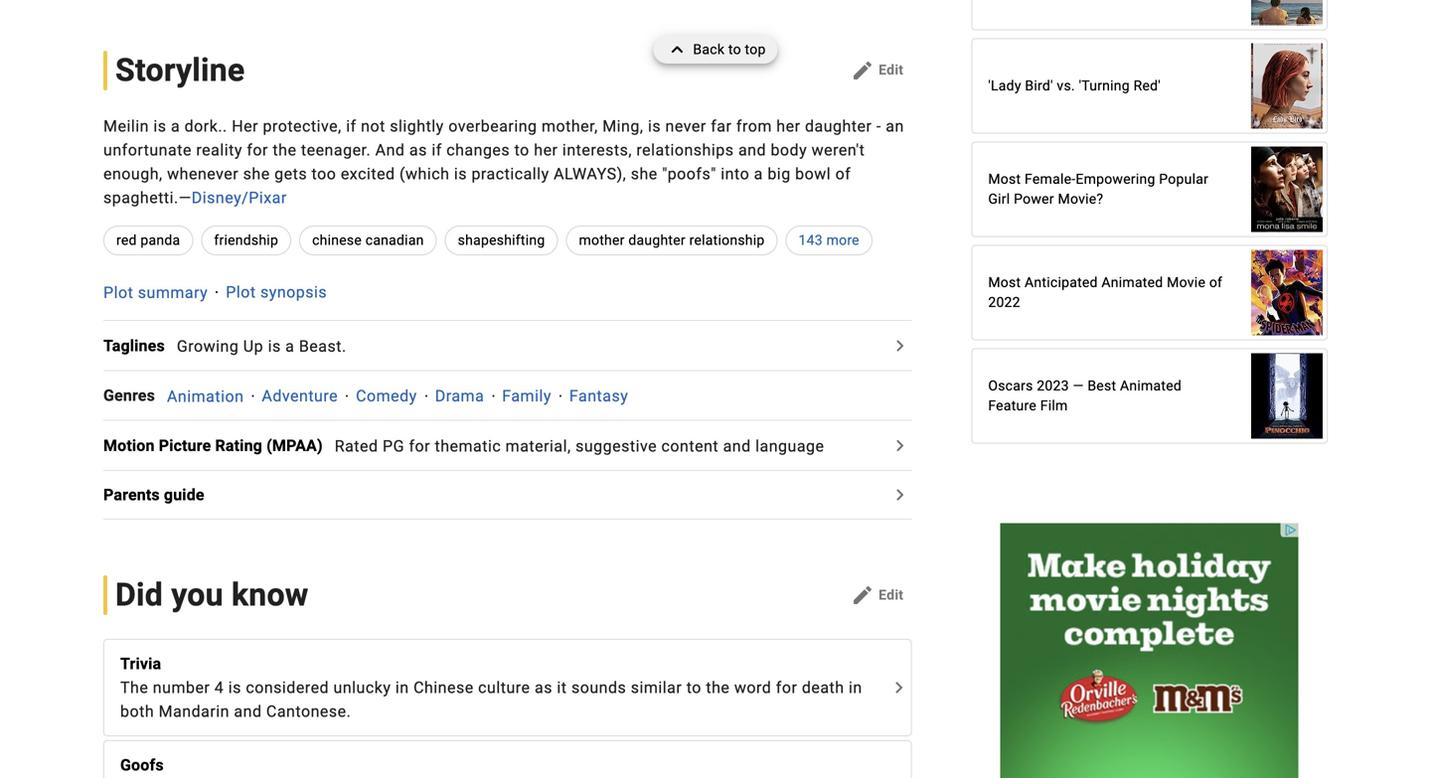 Task type: vqa. For each thing, say whether or not it's contained in the screenshot.
what
no



Task type: locate. For each thing, give the bounding box(es) containing it.
as inside trivia the number 4 is considered unlucky in chinese culture as it sounds similar to the word for death in both mandarin and cantonese.
[[535, 679, 553, 698]]

'lady
[[989, 77, 1022, 94]]

1 horizontal spatial if
[[432, 141, 442, 160]]

she up disney/pixar
[[243, 164, 270, 183]]

0 horizontal spatial daughter
[[629, 232, 686, 248]]

death
[[802, 679, 845, 698]]

trivia the number 4 is considered unlucky in chinese culture as it sounds similar to the word for death in both mandarin and cantonese.
[[120, 655, 863, 721]]

1 plot from the left
[[103, 283, 134, 302]]

1 vertical spatial the
[[706, 679, 730, 698]]

drama
[[435, 387, 485, 406]]

and right content
[[723, 437, 751, 456]]

animated inside oscars 2023 — best animated feature film
[[1121, 378, 1182, 394]]

2 vertical spatial and
[[234, 702, 262, 721]]

daughter inside meilin is a dork.. her protective, if not slightly overbearing mother, ming, is never far from her daughter - an unfortunate reality for the teenager. and as if changes to her interests, relationships and body weren't enough, whenever she gets too excited (which is practically always), she "poofs" into a big bowl of spaghetti.
[[805, 117, 872, 136]]

edit image
[[851, 59, 875, 82], [851, 584, 875, 608]]

1 horizontal spatial of
[[1210, 274, 1223, 291]]

—
[[179, 188, 192, 207], [1073, 378, 1084, 394]]

1 edit from the top
[[879, 62, 904, 78]]

0 horizontal spatial in
[[396, 679, 409, 698]]

1 vertical spatial to
[[515, 141, 530, 160]]

mandarin
[[159, 702, 230, 721]]

2022
[[989, 294, 1021, 311]]

0 vertical spatial most
[[989, 171, 1021, 187]]

as
[[410, 141, 427, 160], [535, 679, 553, 698]]

0 vertical spatial if
[[346, 117, 357, 136]]

1 vertical spatial edit image
[[851, 584, 875, 608]]

you
[[171, 577, 223, 614]]

1 horizontal spatial as
[[535, 679, 553, 698]]

daughter inside button
[[629, 232, 686, 248]]

0 horizontal spatial —
[[179, 188, 192, 207]]

0 vertical spatial a
[[171, 117, 180, 136]]

for inside meilin is a dork.. her protective, if not slightly overbearing mother, ming, is never far from her daughter - an unfortunate reality for the teenager. and as if changes to her interests, relationships and body weren't enough, whenever she gets too excited (which is practically always), she "poofs" into a big bowl of spaghetti.
[[247, 141, 268, 160]]

to inside trivia the number 4 is considered unlucky in chinese culture as it sounds similar to the word for death in both mandarin and cantonese.
[[687, 679, 702, 698]]

a left dork.. at the top of the page
[[171, 117, 180, 136]]

in right "death"
[[849, 679, 863, 698]]

0 horizontal spatial a
[[171, 117, 180, 136]]

1 vertical spatial most
[[989, 274, 1021, 291]]

animated left movie
[[1102, 274, 1164, 291]]

fantasy
[[570, 387, 629, 406]]

is
[[154, 117, 167, 136], [648, 117, 661, 136], [454, 164, 467, 183], [268, 337, 281, 356], [228, 679, 241, 698]]

0 horizontal spatial the
[[273, 141, 297, 160]]

the left word
[[706, 679, 730, 698]]

she left "poofs"
[[631, 164, 658, 183]]

most inside most anticipated animated movie of 2022
[[989, 274, 1021, 291]]

1 edit button from the top
[[843, 55, 912, 86]]

disney/pixar button
[[192, 188, 287, 207]]

plot down the red
[[103, 283, 134, 302]]

1 horizontal spatial daughter
[[805, 117, 872, 136]]

1 horizontal spatial plot
[[226, 283, 256, 302]]

is right up
[[268, 337, 281, 356]]

0 horizontal spatial as
[[410, 141, 427, 160]]

from
[[737, 117, 772, 136]]

oscars 2023 — best animated feature film link
[[973, 343, 1327, 449]]

0 horizontal spatial she
[[243, 164, 270, 183]]

teenager.
[[301, 141, 371, 160]]

most female-empowering popular girl power movie?
[[989, 171, 1209, 207]]

2 edit button from the top
[[843, 580, 912, 612]]

for right pg
[[409, 437, 431, 456]]

2 plot from the left
[[226, 283, 256, 302]]

most for power
[[989, 171, 1021, 187]]

0 vertical spatial edit
[[879, 62, 904, 78]]

did
[[115, 577, 163, 614]]

edit
[[879, 62, 904, 78], [879, 587, 904, 603]]

plot down friendship button
[[226, 283, 256, 302]]

anticipated
[[1025, 274, 1098, 291]]

2 in from the left
[[849, 679, 863, 698]]

2 horizontal spatial to
[[729, 41, 742, 58]]

in
[[396, 679, 409, 698], [849, 679, 863, 698]]

1 horizontal spatial her
[[777, 117, 801, 136]]

meilin
[[103, 117, 149, 136]]

0 vertical spatial as
[[410, 141, 427, 160]]

as down slightly
[[410, 141, 427, 160]]

2 edit image from the top
[[851, 584, 875, 608]]

1 horizontal spatial the
[[706, 679, 730, 698]]

adventure button
[[262, 387, 338, 406]]

motion
[[103, 436, 155, 455]]

the up gets
[[273, 141, 297, 160]]

body
[[771, 141, 808, 160]]

red panda
[[116, 232, 180, 248]]

growing up is a beast.
[[177, 337, 347, 356]]

movie
[[1167, 274, 1206, 291]]

plot summary
[[103, 283, 208, 302]]

animated
[[1102, 274, 1164, 291], [1121, 378, 1182, 394]]

if up (which
[[432, 141, 442, 160]]

a left beast.
[[286, 337, 295, 356]]

most up the 2022
[[989, 274, 1021, 291]]

rated
[[335, 437, 378, 456]]

1 vertical spatial daughter
[[629, 232, 686, 248]]

1 vertical spatial edit
[[879, 587, 904, 603]]

1 horizontal spatial a
[[286, 337, 295, 356]]

and down from
[[739, 141, 767, 160]]

daughter
[[805, 117, 872, 136], [629, 232, 686, 248]]

0 vertical spatial her
[[777, 117, 801, 136]]

edit up see more icon
[[879, 587, 904, 603]]

in right unlucky
[[396, 679, 409, 698]]

taglines: see all image
[[888, 334, 912, 358]]

to left top
[[729, 41, 742, 58]]

1 horizontal spatial she
[[631, 164, 658, 183]]

the
[[273, 141, 297, 160], [706, 679, 730, 698]]

know
[[232, 577, 309, 614]]

edit button up -
[[843, 55, 912, 86]]

as inside meilin is a dork.. her protective, if not slightly overbearing mother, ming, is never far from her daughter - an unfortunate reality for the teenager. and as if changes to her interests, relationships and body weren't enough, whenever she gets too excited (which is practically always), she "poofs" into a big bowl of spaghetti.
[[410, 141, 427, 160]]

ming,
[[603, 117, 644, 136]]

friendship
[[214, 232, 278, 248]]

4
[[215, 679, 224, 698]]

1 vertical spatial animated
[[1121, 378, 1182, 394]]

rated pg for thematic material, suggestive content and language
[[335, 437, 825, 456]]

1 in from the left
[[396, 679, 409, 698]]

1 vertical spatial —
[[1073, 378, 1084, 394]]

2 horizontal spatial for
[[776, 679, 798, 698]]

did you know
[[115, 577, 309, 614]]

— down whenever
[[179, 188, 192, 207]]

if left not
[[346, 117, 357, 136]]

culture
[[478, 679, 530, 698]]

1 horizontal spatial for
[[409, 437, 431, 456]]

a left big
[[754, 164, 764, 183]]

edit button up see more icon
[[843, 580, 912, 612]]

mother daughter relationship button
[[566, 226, 778, 255]]

1 vertical spatial edit button
[[843, 580, 912, 612]]

2 horizontal spatial a
[[754, 164, 764, 183]]

0 horizontal spatial her
[[534, 141, 558, 160]]

to right similar
[[687, 679, 702, 698]]

power
[[1014, 191, 1055, 207]]

for right word
[[776, 679, 798, 698]]

1 most from the top
[[989, 171, 1021, 187]]

1 vertical spatial as
[[535, 679, 553, 698]]

0 vertical spatial for
[[247, 141, 268, 160]]

1 horizontal spatial —
[[1073, 378, 1084, 394]]

for
[[247, 141, 268, 160], [409, 437, 431, 456], [776, 679, 798, 698]]

oscars
[[989, 378, 1034, 394]]

0 horizontal spatial for
[[247, 141, 268, 160]]

— left best
[[1073, 378, 1084, 394]]

rating
[[215, 436, 262, 455]]

never
[[666, 117, 707, 136]]

not
[[361, 117, 386, 136]]

the inside trivia the number 4 is considered unlucky in chinese culture as it sounds similar to the word for death in both mandarin and cantonese.
[[706, 679, 730, 698]]

whenever
[[167, 164, 239, 183]]

as left it
[[535, 679, 553, 698]]

0 horizontal spatial plot
[[103, 283, 134, 302]]

1 vertical spatial her
[[534, 141, 558, 160]]

and
[[376, 141, 405, 160]]

top
[[745, 41, 766, 58]]

see more image
[[887, 676, 911, 700]]

back to top button
[[654, 36, 778, 64]]

to up practically
[[515, 141, 530, 160]]

0 vertical spatial daughter
[[805, 117, 872, 136]]

chinese canadian button
[[299, 226, 437, 255]]

animated inside most anticipated animated movie of 2022
[[1102, 274, 1164, 291]]

0 vertical spatial edit image
[[851, 59, 875, 82]]

0 horizontal spatial if
[[346, 117, 357, 136]]

canadian
[[366, 232, 424, 248]]

motion picture rating (mpaa) button
[[103, 434, 335, 458]]

of inside meilin is a dork.. her protective, if not slightly overbearing mother, ming, is never far from her daughter - an unfortunate reality for the teenager. and as if changes to her interests, relationships and body weren't enough, whenever she gets too excited (which is practically always), she "poofs" into a big bowl of spaghetti.
[[836, 164, 851, 183]]

2 vertical spatial to
[[687, 679, 702, 698]]

to
[[729, 41, 742, 58], [515, 141, 530, 160], [687, 679, 702, 698]]

0 horizontal spatial to
[[515, 141, 530, 160]]

edit button for did you know
[[843, 580, 912, 612]]

parents
[[103, 486, 160, 505]]

2 she from the left
[[631, 164, 658, 183]]

and down considered
[[234, 702, 262, 721]]

her down mother,
[[534, 141, 558, 160]]

1 vertical spatial and
[[723, 437, 751, 456]]

143
[[799, 232, 823, 248]]

julia roberts, kirsten dunst, julia stiles, and maggie gyllenhaal in mona lisa smile (2003) image
[[1252, 136, 1323, 242]]

taglines button
[[103, 334, 177, 358]]

edit up an at the top of the page
[[879, 62, 904, 78]]

film
[[1041, 398, 1068, 414]]

for down her
[[247, 141, 268, 160]]

of right movie
[[1210, 274, 1223, 291]]

0 vertical spatial and
[[739, 141, 767, 160]]

adventure
[[262, 387, 338, 406]]

daughter up weren't
[[805, 117, 872, 136]]

to inside meilin is a dork.. her protective, if not slightly overbearing mother, ming, is never far from her daughter - an unfortunate reality for the teenager. and as if changes to her interests, relationships and body weren't enough, whenever she gets too excited (which is practically always), she "poofs" into a big bowl of spaghetti.
[[515, 141, 530, 160]]

family
[[502, 387, 552, 406]]

0 vertical spatial to
[[729, 41, 742, 58]]

plot
[[103, 283, 134, 302], [226, 283, 256, 302]]

most up girl
[[989, 171, 1021, 187]]

most inside most female-empowering popular girl power movie?
[[989, 171, 1021, 187]]

and inside trivia the number 4 is considered unlucky in chinese culture as it sounds similar to the word for death in both mandarin and cantonese.
[[234, 702, 262, 721]]

panda
[[141, 232, 180, 248]]

2 edit from the top
[[879, 587, 904, 603]]

2 most from the top
[[989, 274, 1021, 291]]

shapeshifting
[[458, 232, 545, 248]]

0 vertical spatial of
[[836, 164, 851, 183]]

considered
[[246, 679, 329, 698]]

1 vertical spatial of
[[1210, 274, 1223, 291]]

1 horizontal spatial to
[[687, 679, 702, 698]]

parents guide
[[103, 486, 205, 505]]

word
[[735, 679, 772, 698]]

most
[[989, 171, 1021, 187], [989, 274, 1021, 291]]

0 vertical spatial animated
[[1102, 274, 1164, 291]]

2 vertical spatial for
[[776, 679, 798, 698]]

animated right best
[[1121, 378, 1182, 394]]

certificate: see all image
[[888, 434, 912, 458]]

of down weren't
[[836, 164, 851, 183]]

1 edit image from the top
[[851, 59, 875, 82]]

2 vertical spatial a
[[286, 337, 295, 356]]

genres
[[103, 386, 155, 405]]

guide
[[164, 486, 205, 505]]

0 horizontal spatial of
[[836, 164, 851, 183]]

chinese
[[312, 232, 362, 248]]

is right 4
[[228, 679, 241, 698]]

her up body
[[777, 117, 801, 136]]

plot synopsis button
[[226, 283, 327, 302]]

daughter right "mother"
[[629, 232, 686, 248]]

1 horizontal spatial in
[[849, 679, 863, 698]]

most anticipated animated movie of 2022
[[989, 274, 1223, 311]]

0 vertical spatial the
[[273, 141, 297, 160]]

0 vertical spatial edit button
[[843, 55, 912, 86]]



Task type: describe. For each thing, give the bounding box(es) containing it.
comedy button
[[356, 387, 417, 406]]

fantasy button
[[570, 387, 629, 406]]

parents guide button
[[103, 483, 216, 507]]

(mpaa)
[[267, 436, 323, 455]]

more
[[827, 232, 860, 248]]

pg
[[383, 437, 405, 456]]

143 more
[[799, 232, 860, 248]]

cantonese.
[[266, 702, 351, 721]]

for inside trivia the number 4 is considered unlucky in chinese culture as it sounds similar to the word for death in both mandarin and cantonese.
[[776, 679, 798, 698]]

the inside meilin is a dork.. her protective, if not slightly overbearing mother, ming, is never far from her daughter - an unfortunate reality for the teenager. and as if changes to her interests, relationships and body weren't enough, whenever she gets too excited (which is practically always), she "poofs" into a big bowl of spaghetti.
[[273, 141, 297, 160]]

mother daughter relationship
[[579, 232, 765, 248]]

weren't
[[812, 141, 865, 160]]

dork..
[[185, 117, 227, 136]]

meilin is a dork.. her protective, if not slightly overbearing mother, ming, is never far from her daughter - an unfortunate reality for the teenager. and as if changes to her interests, relationships and body weren't enough, whenever she gets too excited (which is practically always), she "poofs" into a big bowl of spaghetti.
[[103, 117, 905, 207]]

chinese canadian
[[312, 232, 424, 248]]

slightly
[[390, 117, 444, 136]]

changes
[[447, 141, 510, 160]]

1 she from the left
[[243, 164, 270, 183]]

taglines
[[103, 336, 165, 355]]

excited
[[341, 164, 395, 183]]

1 vertical spatial for
[[409, 437, 431, 456]]

material,
[[506, 437, 571, 456]]

is inside trivia the number 4 is considered unlucky in chinese culture as it sounds similar to the word for death in both mandarin and cantonese.
[[228, 679, 241, 698]]

1 vertical spatial a
[[754, 164, 764, 183]]

movie?
[[1058, 191, 1104, 207]]

feature
[[989, 398, 1037, 414]]

oscar isaac, andy samberg, jake johnson, daniel kaluuya, hailee steinfeld, karan soni, shameik moore, and issa rae in spider-man: across the spider-verse (2023) image
[[1252, 240, 1323, 346]]

trivia
[[120, 655, 161, 674]]

— disney/pixar
[[179, 188, 287, 207]]

friendship button
[[201, 226, 291, 255]]

gets
[[275, 164, 307, 183]]

goofs
[[120, 756, 164, 775]]

plot for plot summary
[[103, 283, 134, 302]]

to inside back to top button
[[729, 41, 742, 58]]

number
[[153, 679, 210, 698]]

plot for plot synopsis
[[226, 283, 256, 302]]

reality
[[196, 141, 242, 160]]

sounds
[[572, 679, 627, 698]]

vs.
[[1057, 77, 1076, 94]]

-
[[877, 117, 882, 136]]

advertisement region
[[1001, 523, 1299, 779]]

1 vertical spatial if
[[432, 141, 442, 160]]

0 vertical spatial —
[[179, 188, 192, 207]]

spaghetti.
[[103, 188, 179, 207]]

language
[[756, 437, 825, 456]]

is up unfortunate
[[154, 117, 167, 136]]

plot synopsis
[[226, 283, 327, 302]]

both
[[120, 702, 154, 721]]

family button
[[502, 387, 552, 406]]

"poofs"
[[662, 164, 717, 183]]

edit image for did you know
[[851, 584, 875, 608]]

(which
[[400, 164, 450, 183]]

always),
[[554, 164, 627, 183]]

and inside meilin is a dork.. her protective, if not slightly overbearing mother, ming, is never far from her daughter - an unfortunate reality for the teenager. and as if changes to her interests, relationships and body weren't enough, whenever she gets too excited (which is practically always), she "poofs" into a big bowl of spaghetti.
[[739, 141, 767, 160]]

is left never
[[648, 117, 661, 136]]

disney/pixar
[[192, 188, 287, 207]]

parents guide: see all image
[[888, 483, 912, 507]]

animation
[[167, 387, 244, 406]]

growing
[[177, 337, 239, 356]]

picture
[[159, 436, 211, 455]]

edit button for storyline
[[843, 55, 912, 86]]

mother,
[[542, 117, 598, 136]]

synopsis
[[261, 283, 327, 302]]

too
[[312, 164, 336, 183]]

unlucky
[[334, 679, 391, 698]]

oscars 2023 — best animated feature film
[[989, 378, 1182, 414]]

expand less image
[[666, 36, 693, 64]]

edit for did you know
[[879, 587, 904, 603]]

the
[[120, 679, 148, 698]]

big
[[768, 164, 791, 183]]

bowl
[[796, 164, 831, 183]]

saoirse ronan in lady bird (2017) image
[[1252, 33, 1323, 139]]

is down changes
[[454, 164, 467, 183]]

— inside oscars 2023 — best animated feature film
[[1073, 378, 1084, 394]]

motion picture rating (mpaa)
[[103, 436, 323, 455]]

enough,
[[103, 164, 163, 183]]

beast.
[[299, 337, 347, 356]]

shapeshifting button
[[445, 226, 558, 255]]

of inside most anticipated animated movie of 2022
[[1210, 274, 1223, 291]]

edit image for storyline
[[851, 59, 875, 82]]

most anticipated animated movie of 2022 link
[[973, 240, 1327, 346]]

far
[[711, 117, 732, 136]]

protective,
[[263, 117, 342, 136]]

summary
[[138, 283, 208, 302]]

thematic
[[435, 437, 501, 456]]

back to top
[[693, 41, 766, 58]]

into
[[721, 164, 750, 183]]

suggestive
[[576, 437, 657, 456]]

practically
[[472, 164, 549, 183]]

most for 2022
[[989, 274, 1021, 291]]

2023
[[1037, 378, 1070, 394]]

similar
[[631, 679, 682, 698]]

interests,
[[563, 141, 632, 160]]

plot summary button
[[103, 283, 208, 302]]

most female-empowering popular girl power movie? link
[[973, 136, 1327, 242]]

goofs button
[[120, 754, 885, 778]]

female-
[[1025, 171, 1076, 187]]

tilda swinton and gregory mann in guillermo del toro's pinocchio (2022) image
[[1252, 343, 1323, 449]]

red
[[116, 232, 137, 248]]

empowering
[[1076, 171, 1156, 187]]

edit for storyline
[[879, 62, 904, 78]]



